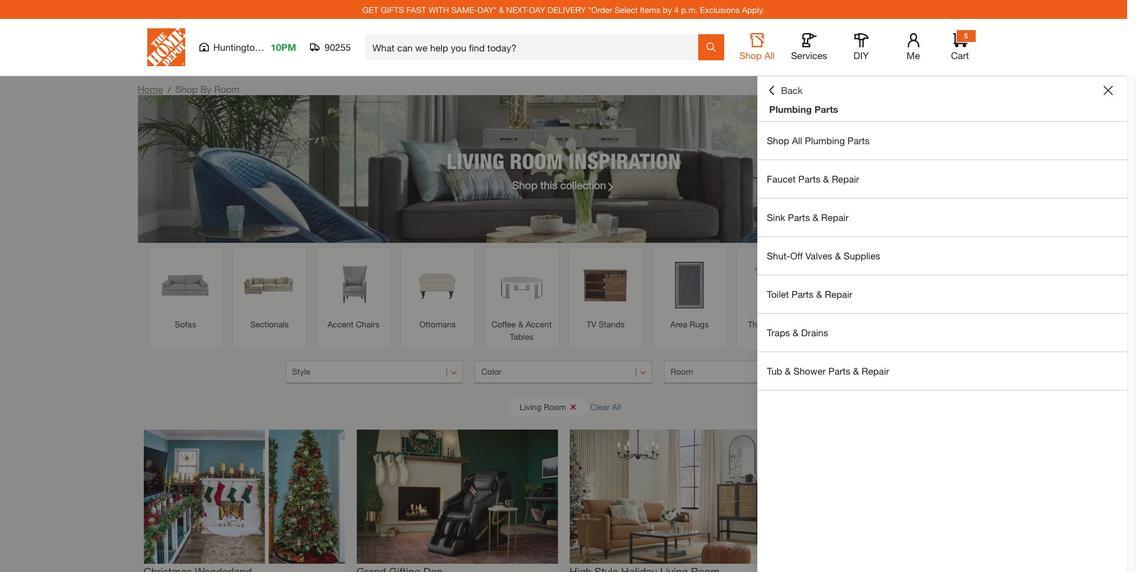 Task type: describe. For each thing, give the bounding box(es) containing it.
sectionals link
[[239, 255, 300, 331]]

valves
[[806, 250, 833, 262]]

off
[[790, 250, 803, 262]]

shut-off valves & supplies link
[[758, 237, 1128, 275]]

5
[[964, 31, 968, 40]]

& inside 'sink parts & repair' link
[[813, 212, 819, 223]]

sectionals
[[250, 320, 289, 330]]

shop for shop this collection
[[512, 178, 538, 191]]

faucet parts & repair link
[[758, 160, 1128, 198]]

exclusions
[[700, 4, 740, 15]]

sofas
[[175, 320, 196, 330]]

tv stands link
[[576, 255, 636, 331]]

this
[[541, 178, 558, 191]]

3 stretchy image image from the left
[[570, 430, 771, 564]]

with
[[429, 4, 449, 15]]

parts for faucet parts & repair
[[799, 173, 821, 185]]

toilet parts & repair link
[[758, 276, 1128, 314]]

repair for sink parts & repair
[[821, 212, 849, 223]]

living for living room inspiration
[[447, 148, 504, 174]]

drains
[[801, 327, 828, 339]]

cart
[[951, 50, 969, 61]]

services button
[[790, 33, 828, 62]]

living room
[[520, 402, 566, 412]]

supplies
[[844, 250, 881, 262]]

collection
[[560, 178, 606, 191]]

huntington park
[[213, 41, 282, 53]]

clear all
[[590, 402, 621, 412]]

all for shop all plumbing parts
[[792, 135, 802, 146]]

& right tub
[[785, 366, 791, 377]]

traps & drains
[[767, 327, 828, 339]]

style button
[[286, 361, 463, 385]]

10pm
[[271, 41, 296, 53]]

& inside coffee & accent tables
[[518, 320, 524, 330]]

tables
[[510, 332, 534, 342]]

tub & shower parts & repair
[[767, 366, 889, 377]]

sink
[[767, 212, 785, 223]]

accent chairs image
[[323, 255, 384, 315]]

shop this collection
[[512, 178, 606, 191]]

curtains & drapes image
[[912, 255, 972, 315]]

drawer close image
[[1104, 86, 1113, 95]]

next-
[[506, 4, 529, 15]]

shop this collection link
[[512, 177, 615, 193]]

4
[[674, 4, 679, 15]]

living for living room
[[520, 402, 542, 412]]

shower
[[794, 366, 826, 377]]

1 stretchy image image from the left
[[144, 430, 345, 564]]

tub & shower parts & repair link
[[758, 353, 1128, 391]]

style
[[292, 367, 310, 377]]

clear
[[590, 402, 610, 412]]

tub
[[767, 366, 783, 377]]

& inside faucet parts & repair link
[[823, 173, 829, 185]]

shop all plumbing parts
[[767, 135, 870, 146]]

faucet
[[767, 173, 796, 185]]

living room button
[[508, 399, 589, 416]]

2 stretchy image image from the left
[[357, 430, 558, 564]]

diy
[[854, 50, 869, 61]]

room button
[[664, 361, 842, 385]]

What can we help you find today? search field
[[373, 35, 698, 60]]

throw
[[748, 320, 771, 330]]

& inside the traps & drains link
[[793, 327, 799, 339]]

traps
[[767, 327, 790, 339]]

get gifts fast with same-day* & next-day delivery *order select items by 4 p.m. exclusions apply.
[[362, 4, 765, 15]]

home link
[[138, 83, 163, 95]]

accent chairs
[[328, 320, 380, 330]]

chairs
[[356, 320, 380, 330]]

feedback link image
[[1120, 200, 1136, 264]]

throw blankets image
[[828, 255, 888, 315]]

back
[[781, 85, 803, 96]]

room right by
[[214, 83, 240, 95]]

accent chairs link
[[323, 255, 384, 331]]

ottomans link
[[408, 255, 468, 331]]

shut-off valves & supplies
[[767, 250, 881, 262]]

p.m.
[[681, 4, 698, 15]]

get
[[362, 4, 379, 15]]

sofas image
[[155, 255, 216, 315]]

pillows
[[773, 320, 800, 330]]

1 vertical spatial plumbing
[[805, 135, 845, 146]]

me
[[907, 50, 920, 61]]

by
[[663, 4, 672, 15]]

shop all plumbing parts link
[[758, 122, 1128, 160]]

color
[[481, 367, 502, 377]]

home / shop by room
[[138, 83, 240, 95]]

all for shop all
[[765, 50, 775, 61]]

plumbing parts
[[769, 104, 839, 115]]

repair for faucet parts & repair
[[832, 173, 859, 185]]



Task type: vqa. For each thing, say whether or not it's contained in the screenshot.
Coffee & Accent Tables
yes



Task type: locate. For each thing, give the bounding box(es) containing it.
parts for toilet parts & repair
[[792, 289, 814, 300]]

room down the "color" button
[[544, 402, 566, 412]]

2 horizontal spatial all
[[792, 135, 802, 146]]

tv stands image
[[576, 255, 636, 315]]

the home depot logo image
[[147, 28, 185, 66]]

shop left this
[[512, 178, 538, 191]]

throw pillows
[[748, 320, 800, 330]]

stretchy image image
[[144, 430, 345, 564], [357, 430, 558, 564], [570, 430, 771, 564]]

/
[[168, 85, 171, 95]]

shop inside 'button'
[[740, 50, 762, 61]]

1 vertical spatial all
[[792, 135, 802, 146]]

ottomans
[[419, 320, 456, 330]]

room down area
[[671, 367, 693, 377]]

0 horizontal spatial stretchy image image
[[144, 430, 345, 564]]

toilet parts & repair
[[767, 289, 853, 300]]

traps & drains link
[[758, 314, 1128, 352]]

repair
[[832, 173, 859, 185], [821, 212, 849, 223], [825, 289, 853, 300], [862, 366, 889, 377]]

huntington
[[213, 41, 260, 53]]

day*
[[478, 4, 497, 15]]

clear all button
[[590, 397, 621, 418]]

delivery
[[548, 4, 586, 15]]

inspiration
[[569, 148, 681, 174]]

repair for toilet parts & repair
[[825, 289, 853, 300]]

& down the shop all plumbing parts
[[823, 173, 829, 185]]

0 vertical spatial all
[[765, 50, 775, 61]]

1 horizontal spatial accent
[[526, 320, 552, 330]]

& up the tables on the left bottom
[[518, 320, 524, 330]]

90255 button
[[310, 41, 351, 53]]

accent up the tables on the left bottom
[[526, 320, 552, 330]]

shop inside menu
[[767, 135, 790, 146]]

apply.
[[742, 4, 765, 15]]

accent inside coffee & accent tables
[[526, 320, 552, 330]]

all right clear
[[612, 402, 621, 412]]

shop right / on the top of the page
[[175, 83, 198, 95]]

*order
[[589, 4, 612, 15]]

area
[[671, 320, 688, 330]]

1 horizontal spatial all
[[765, 50, 775, 61]]

1 horizontal spatial stretchy image image
[[357, 430, 558, 564]]

toilet
[[767, 289, 789, 300]]

shop for shop all plumbing parts
[[767, 135, 790, 146]]

& down valves on the top
[[817, 289, 822, 300]]

&
[[499, 4, 504, 15], [823, 173, 829, 185], [813, 212, 819, 223], [835, 250, 841, 262], [817, 289, 822, 300], [518, 320, 524, 330], [793, 327, 799, 339], [785, 366, 791, 377], [853, 366, 859, 377]]

area rugs link
[[660, 255, 720, 331]]

all
[[765, 50, 775, 61], [792, 135, 802, 146], [612, 402, 621, 412]]

throw pillows image
[[744, 255, 804, 315]]

cart 5
[[951, 31, 969, 61]]

by
[[200, 83, 212, 95]]

me button
[[895, 33, 932, 62]]

area rugs image
[[660, 255, 720, 315]]

0 vertical spatial plumbing
[[769, 104, 812, 115]]

color button
[[475, 361, 653, 385]]

room inside 'button'
[[544, 402, 566, 412]]

shop
[[740, 50, 762, 61], [175, 83, 198, 95], [767, 135, 790, 146], [512, 178, 538, 191]]

plumbing down back
[[769, 104, 812, 115]]

select
[[615, 4, 638, 15]]

menu
[[758, 122, 1128, 391]]

1 horizontal spatial living
[[520, 402, 542, 412]]

same-
[[451, 4, 478, 15]]

sink parts & repair
[[767, 212, 849, 223]]

coffee & accent tables image
[[492, 255, 552, 315]]

room
[[214, 83, 240, 95], [510, 148, 563, 174], [671, 367, 693, 377], [544, 402, 566, 412]]

plumbing
[[769, 104, 812, 115], [805, 135, 845, 146]]

shop up faucet
[[767, 135, 790, 146]]

fast
[[407, 4, 426, 15]]

2 vertical spatial all
[[612, 402, 621, 412]]

room inside button
[[671, 367, 693, 377]]

shut-
[[767, 250, 790, 262]]

0 horizontal spatial living
[[447, 148, 504, 174]]

parts for sink parts & repair
[[788, 212, 810, 223]]

coffee & accent tables
[[492, 320, 552, 342]]

shop down apply.
[[740, 50, 762, 61]]

services
[[791, 50, 827, 61]]

menu containing shop all plumbing parts
[[758, 122, 1128, 391]]

parts
[[815, 104, 839, 115], [848, 135, 870, 146], [799, 173, 821, 185], [788, 212, 810, 223], [792, 289, 814, 300], [829, 366, 851, 377]]

room up this
[[510, 148, 563, 174]]

home
[[138, 83, 163, 95]]

gifts
[[381, 4, 404, 15]]

rugs
[[690, 320, 709, 330]]

0 horizontal spatial accent
[[328, 320, 354, 330]]

all inside 'button'
[[765, 50, 775, 61]]

1 accent from the left
[[328, 320, 354, 330]]

accent
[[328, 320, 354, 330], [526, 320, 552, 330]]

shop all
[[740, 50, 775, 61]]

& inside shut-off valves & supplies 'link'
[[835, 250, 841, 262]]

all inside button
[[612, 402, 621, 412]]

2 horizontal spatial stretchy image image
[[570, 430, 771, 564]]

& inside 'toilet parts & repair' link
[[817, 289, 822, 300]]

diy button
[[843, 33, 880, 62]]

& right traps
[[793, 327, 799, 339]]

0 horizontal spatial all
[[612, 402, 621, 412]]

living
[[447, 148, 504, 174], [520, 402, 542, 412]]

all for clear all
[[612, 402, 621, 412]]

all up back button
[[765, 50, 775, 61]]

parts for plumbing parts
[[815, 104, 839, 115]]

ottomans image
[[408, 255, 468, 315]]

tv
[[587, 320, 596, 330]]

tv stands
[[587, 320, 625, 330]]

sectionals image
[[239, 255, 300, 315]]

2 accent from the left
[[526, 320, 552, 330]]

living room inspiration
[[447, 148, 681, 174]]

stands
[[599, 320, 625, 330]]

area rugs
[[671, 320, 709, 330]]

& right shower
[[853, 366, 859, 377]]

living inside 'button'
[[520, 402, 542, 412]]

shop for shop all
[[740, 50, 762, 61]]

sofas link
[[155, 255, 216, 331]]

items
[[640, 4, 661, 15]]

park
[[263, 41, 282, 53]]

0 vertical spatial living
[[447, 148, 504, 174]]

accent left chairs
[[328, 320, 354, 330]]

coffee
[[492, 320, 516, 330]]

all down the plumbing parts
[[792, 135, 802, 146]]

& down faucet parts & repair in the right of the page
[[813, 212, 819, 223]]

shop all button
[[738, 33, 776, 62]]

day
[[529, 4, 545, 15]]

sink parts & repair link
[[758, 199, 1128, 237]]

& right day*
[[499, 4, 504, 15]]

90255
[[325, 41, 351, 53]]

& right valves on the top
[[835, 250, 841, 262]]

coffee & accent tables link
[[492, 255, 552, 343]]

throw pillows link
[[744, 255, 804, 331]]

plumbing down the plumbing parts
[[805, 135, 845, 146]]

back button
[[767, 85, 803, 96]]

1 vertical spatial living
[[520, 402, 542, 412]]



